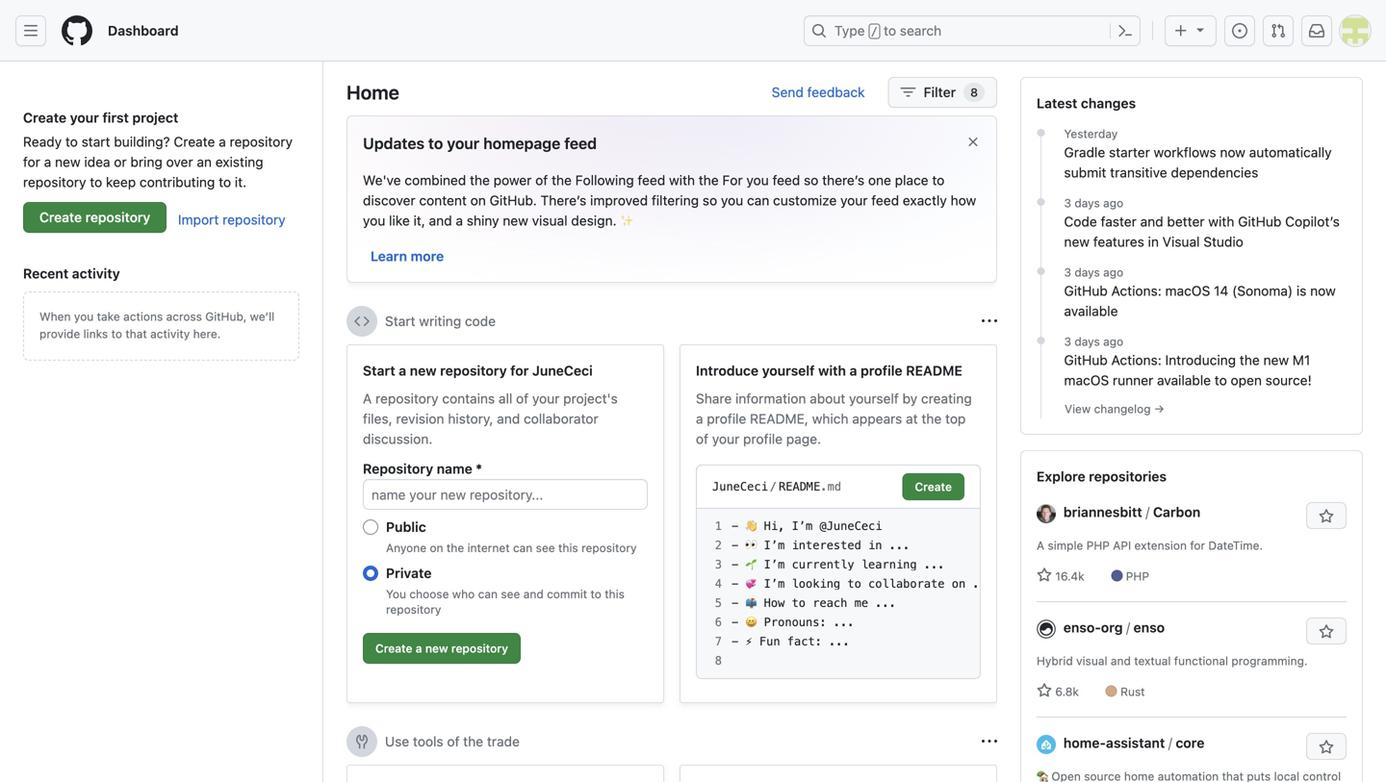 Task type: locate. For each thing, give the bounding box(es) containing it.
now inside 3 days ago github actions: macos 14 (sonoma) is now available
[[1311, 283, 1336, 299]]

and inside "we've combined the power of the following feed with the for you feed so there's one place to discover content on github. there's improved filtering so you can customize your feed exactly how you like it, and a shiny new visual design. ✨"
[[429, 213, 452, 229]]

dashboard link
[[100, 15, 186, 46]]

ago for runner
[[1104, 335, 1124, 349]]

get ai-based coding suggestions element
[[680, 765, 998, 783]]

design.
[[571, 213, 617, 229]]

and inside a repository contains all of your project's files, revision history, and collaborator discussion.
[[497, 411, 520, 427]]

/ right the 'type'
[[871, 25, 878, 39]]

3 down 2 at the right bottom of the page
[[715, 558, 722, 572]]

your inside share information about yourself by creating a profile readme, which appears at the top of your profile page.
[[712, 431, 740, 447]]

ago down features
[[1104, 266, 1124, 279]]

1 - from the top
[[732, 520, 739, 533]]

Private radio
[[363, 566, 378, 582]]

days down features
[[1075, 266, 1100, 279]]

to down the take
[[111, 327, 122, 341]]

can left the customize
[[747, 193, 770, 208]]

1 star image from the top
[[1037, 568, 1052, 583]]

you inside when you take actions across github, we'll provide links to that activity here.
[[74, 310, 94, 324]]

1 horizontal spatial macos
[[1166, 283, 1211, 299]]

- left 👋 on the right of page
[[732, 520, 739, 533]]

0 vertical spatial macos
[[1166, 283, 1211, 299]]

1 vertical spatial ago
[[1104, 266, 1124, 279]]

dot fill image for github actions: introducing the new m1 macos runner available to open source!
[[1034, 333, 1049, 349]]

dot fill image for gradle starter workflows now automatically submit transitive dependencies
[[1034, 125, 1049, 141]]

github inside 3 days ago github actions: introducing the new m1 macos runner available to open source!
[[1064, 352, 1108, 368]]

with inside introduce yourself with a profile readme element
[[818, 363, 846, 379]]

ago inside 3 days ago code faster and better with github copilot's new features in visual studio
[[1104, 196, 1124, 210]]

in left "visual"
[[1148, 234, 1159, 250]]

explore
[[1037, 469, 1086, 485]]

hi,
[[764, 520, 785, 533]]

0 vertical spatial activity
[[72, 266, 120, 282]]

visual
[[1163, 234, 1200, 250]]

1 horizontal spatial this
[[605, 588, 625, 601]]

triangle down image
[[1193, 22, 1208, 37]]

- left 📫
[[732, 597, 739, 610]]

source!
[[1266, 373, 1312, 389]]

1 vertical spatial with
[[1209, 214, 1235, 230]]

1 horizontal spatial available
[[1157, 373, 1211, 389]]

create your first project ready to start building? create a repository for a new idea or bring over an existing repository to keep contributing to it.
[[23, 110, 293, 190]]

0 vertical spatial in
[[1148, 234, 1159, 250]]

3 star this repository image from the top
[[1319, 740, 1335, 756]]

to up pronouns:
[[792, 597, 806, 610]]

learn
[[371, 248, 407, 264]]

interested
[[792, 539, 862, 553]]

a up 'files,'
[[363, 391, 372, 407]]

to inside "we've combined the power of the following feed with the for you feed so there's one place to discover content on github. there's improved filtering so you can customize your feed exactly how you like it, and a shiny new visual design. ✨"
[[932, 172, 945, 188]]

/ right org
[[1127, 620, 1130, 636]]

macos up view
[[1064, 373, 1109, 389]]

your inside a repository contains all of your project's files, revision history, and collaborator discussion.
[[532, 391, 560, 407]]

days up view
[[1075, 335, 1100, 349]]

see inside 'public anyone on the internet can see this repository'
[[536, 542, 555, 555]]

visual down enso-
[[1077, 655, 1108, 668]]

2 actions: from the top
[[1112, 352, 1162, 368]]

on right anyone
[[430, 542, 443, 555]]

😄
[[746, 616, 757, 630]]

star this repository image
[[1319, 509, 1335, 525], [1319, 625, 1335, 640], [1319, 740, 1335, 756]]

0 vertical spatial dot fill image
[[1034, 125, 1049, 141]]

repository up revision at the left
[[376, 391, 439, 407]]

0 vertical spatial readme
[[906, 363, 963, 379]]

create up ready
[[23, 110, 67, 126]]

files,
[[363, 411, 393, 427]]

2 star this repository image from the top
[[1319, 625, 1335, 640]]

the inside 3 days ago github actions: introducing the new m1 macos runner available to open source!
[[1240, 352, 1260, 368]]

for down ready
[[23, 154, 40, 170]]

of inside a repository contains all of your project's files, revision history, and collaborator discussion.
[[516, 391, 529, 407]]

1 vertical spatial activity
[[150, 327, 190, 341]]

0 horizontal spatial can
[[478, 588, 498, 601]]

0 vertical spatial actions:
[[1112, 283, 1162, 299]]

1 vertical spatial for
[[511, 363, 529, 379]]

start for start a new repository for junececi
[[363, 363, 395, 379]]

1 horizontal spatial with
[[818, 363, 846, 379]]

activity
[[72, 266, 120, 282], [150, 327, 190, 341]]

- left ⚡
[[732, 635, 739, 649]]

code image
[[354, 314, 370, 329]]

2 dot fill image from the top
[[1034, 264, 1049, 279]]

1 - 👋 hi, i'm @junececi 2 - 👀 i'm interested in ... 3 - 🌱 i'm currently learning ... 4 - 💞️ i'm looking to collaborate on ... 5 - 📫 how to reach me ... 6 - 😄 pronouns: ... 7 - ⚡ fun fact: ... 8
[[715, 520, 994, 668]]

start for start writing code
[[385, 313, 416, 329]]

0 horizontal spatial macos
[[1064, 373, 1109, 389]]

0 vertical spatial available
[[1064, 303, 1118, 319]]

3 inside 3 days ago github actions: macos 14 (sonoma) is now available
[[1064, 266, 1072, 279]]

actions
[[123, 310, 163, 324]]

activity down across
[[150, 327, 190, 341]]

5
[[715, 597, 722, 610]]

discover
[[363, 193, 416, 208]]

new down code
[[1064, 234, 1090, 250]]

2 horizontal spatial can
[[747, 193, 770, 208]]

php left api
[[1087, 539, 1110, 553]]

1 dot fill image from the top
[[1034, 125, 1049, 141]]

actions: down features
[[1112, 283, 1162, 299]]

5 - from the top
[[732, 597, 739, 610]]

following
[[575, 172, 634, 188]]

so
[[804, 172, 819, 188], [703, 193, 717, 208]]

start inside "element"
[[363, 363, 395, 379]]

3 - from the top
[[732, 558, 739, 572]]

0 vertical spatial github
[[1238, 214, 1282, 230]]

create up an
[[174, 134, 215, 150]]

start a new repository element
[[347, 345, 664, 704]]

0 horizontal spatial visual
[[532, 213, 568, 229]]

... right fact:
[[829, 635, 850, 649]]

0 horizontal spatial readme
[[779, 480, 821, 494]]

0 vertical spatial star this repository image
[[1319, 509, 1335, 525]]

now
[[1220, 144, 1246, 160], [1311, 283, 1336, 299]]

i'm up how
[[764, 578, 785, 591]]

0 horizontal spatial on
[[430, 542, 443, 555]]

repository down who
[[451, 642, 508, 656]]

0 vertical spatial dot fill image
[[1034, 194, 1049, 210]]

introduce yourself with a profile readme element
[[680, 345, 998, 704]]

to left search
[[884, 23, 896, 39]]

commit
[[547, 588, 587, 601]]

actions: for runner
[[1112, 352, 1162, 368]]

/
[[871, 25, 878, 39], [770, 480, 777, 494], [1146, 505, 1150, 520], [1127, 620, 1130, 636], [1169, 736, 1173, 752]]

your up collaborator on the bottom left
[[532, 391, 560, 407]]

star image for briannesbitt
[[1037, 568, 1052, 583]]

1 horizontal spatial a
[[1037, 539, 1045, 553]]

0 horizontal spatial now
[[1220, 144, 1246, 160]]

so right filtering
[[703, 193, 717, 208]]

1 vertical spatial dot fill image
[[1034, 333, 1049, 349]]

1 horizontal spatial can
[[513, 542, 533, 555]]

org
[[1101, 620, 1123, 636]]

can right internet
[[513, 542, 533, 555]]

php
[[1087, 539, 1110, 553], [1126, 570, 1150, 583]]

0 vertical spatial see
[[536, 542, 555, 555]]

1 horizontal spatial visual
[[1077, 655, 1108, 668]]

1 vertical spatial on
[[430, 542, 443, 555]]

macos left 14
[[1166, 283, 1211, 299]]

this
[[558, 542, 578, 555], [605, 588, 625, 601]]

1 vertical spatial dot fill image
[[1034, 264, 1049, 279]]

updates
[[363, 134, 425, 153]]

star this repository image for briannesbitt / carbon
[[1319, 509, 1335, 525]]

1 vertical spatial star image
[[1037, 684, 1052, 699]]

@junececi
[[820, 520, 882, 533]]

explore repositories navigation
[[1021, 451, 1363, 783]]

the right at
[[922, 411, 942, 427]]

8 down '7'
[[715, 655, 722, 668]]

1 horizontal spatial on
[[471, 193, 486, 208]]

start up 'files,'
[[363, 363, 395, 379]]

2 vertical spatial on
[[952, 578, 966, 591]]

on inside 'public anyone on the internet can see this repository'
[[430, 542, 443, 555]]

with up filtering
[[669, 172, 695, 188]]

your down there's
[[841, 193, 868, 208]]

star image down simple
[[1037, 568, 1052, 583]]

create for create repository
[[39, 209, 82, 225]]

explore element
[[1021, 77, 1363, 783]]

home-assistant / core
[[1064, 736, 1205, 752]]

1 vertical spatial macos
[[1064, 373, 1109, 389]]

and
[[429, 213, 452, 229], [1141, 214, 1164, 230], [497, 411, 520, 427], [523, 588, 544, 601], [1111, 655, 1131, 668]]

0 vertical spatial ago
[[1104, 196, 1124, 210]]

junececi / readme .md
[[713, 480, 842, 494]]

None submit
[[903, 474, 965, 501]]

private
[[386, 566, 432, 582]]

workflows
[[1154, 144, 1217, 160]]

1 horizontal spatial readme
[[906, 363, 963, 379]]

readme
[[906, 363, 963, 379], [779, 480, 821, 494]]

2 horizontal spatial on
[[952, 578, 966, 591]]

new inside button
[[425, 642, 448, 656]]

1 vertical spatial now
[[1311, 283, 1336, 299]]

1 vertical spatial this
[[605, 588, 625, 601]]

i'm right 🌱
[[764, 558, 785, 572]]

and left textual
[[1111, 655, 1131, 668]]

0 vertical spatial star image
[[1037, 568, 1052, 583]]

when
[[39, 310, 71, 324]]

to up exactly
[[932, 172, 945, 188]]

dot fill image
[[1034, 194, 1049, 210], [1034, 333, 1049, 349]]

repository inside 'public anyone on the internet can see this repository'
[[582, 542, 637, 555]]

for up all
[[511, 363, 529, 379]]

yourself up information
[[762, 363, 815, 379]]

on
[[471, 193, 486, 208], [430, 542, 443, 555], [952, 578, 966, 591]]

create up recent activity
[[39, 209, 82, 225]]

and inside 3 days ago code faster and better with github copilot's new features in visual studio
[[1141, 214, 1164, 230]]

1 vertical spatial star this repository image
[[1319, 625, 1335, 640]]

new inside 3 days ago code faster and better with github copilot's new features in visual studio
[[1064, 234, 1090, 250]]

0 vertical spatial can
[[747, 193, 770, 208]]

3 ago from the top
[[1104, 335, 1124, 349]]

star this repository image for enso-org / enso
[[1319, 625, 1335, 640]]

repository inside button
[[451, 642, 508, 656]]

2 vertical spatial ago
[[1104, 335, 1124, 349]]

actions: inside 3 days ago github actions: macos 14 (sonoma) is now available
[[1112, 283, 1162, 299]]

php down "a simple php api extension for datetime."
[[1126, 570, 1150, 583]]

can inside private you choose who can see and commit to this repository
[[478, 588, 498, 601]]

- left 🌱
[[732, 558, 739, 572]]

0 horizontal spatial junececi
[[532, 363, 593, 379]]

across
[[166, 310, 202, 324]]

latest changes
[[1037, 95, 1136, 111]]

3 days from the top
[[1075, 335, 1100, 349]]

days for code faster and better with github copilot's new features in visual studio
[[1075, 196, 1100, 210]]

view
[[1065, 402, 1091, 416]]

available down features
[[1064, 303, 1118, 319]]

filter
[[924, 84, 956, 100]]

hybrid visual and textual functional programming.
[[1037, 655, 1308, 668]]

github inside 3 days ago github actions: macos 14 (sonoma) is now available
[[1064, 283, 1108, 299]]

runner
[[1113, 373, 1154, 389]]

2 vertical spatial github
[[1064, 352, 1108, 368]]

contains
[[442, 391, 495, 407]]

you
[[747, 172, 769, 188], [721, 193, 744, 208], [363, 213, 385, 229], [74, 310, 94, 324]]

create down the you
[[376, 642, 413, 656]]

1 vertical spatial start
[[363, 363, 395, 379]]

4
[[715, 578, 722, 591]]

faster
[[1101, 214, 1137, 230]]

this inside private you choose who can see and commit to this repository
[[605, 588, 625, 601]]

a down ready
[[44, 154, 51, 170]]

readme up creating
[[906, 363, 963, 379]]

0 horizontal spatial this
[[558, 542, 578, 555]]

new down choose
[[425, 642, 448, 656]]

type
[[835, 23, 865, 39]]

a inside a repository contains all of your project's files, revision history, and collaborator discussion.
[[363, 391, 372, 407]]

2 horizontal spatial for
[[1190, 539, 1206, 553]]

the left internet
[[447, 542, 464, 555]]

1 vertical spatial actions:
[[1112, 352, 1162, 368]]

3 days ago github actions: introducing the new m1 macos runner available to open source!
[[1064, 335, 1312, 389]]

1 horizontal spatial so
[[804, 172, 819, 188]]

3 inside 3 days ago github actions: introducing the new m1 macos runner available to open source!
[[1064, 335, 1072, 349]]

1 vertical spatial junececi
[[713, 480, 768, 494]]

1 horizontal spatial junececi
[[713, 480, 768, 494]]

2 dot fill image from the top
[[1034, 333, 1049, 349]]

available inside 3 days ago github actions: macos 14 (sonoma) is now available
[[1064, 303, 1118, 319]]

1 dot fill image from the top
[[1034, 194, 1049, 210]]

functional
[[1174, 655, 1229, 668]]

star image
[[1037, 568, 1052, 583], [1037, 684, 1052, 699]]

0 vertical spatial visual
[[532, 213, 568, 229]]

github
[[1238, 214, 1282, 230], [1064, 283, 1108, 299], [1064, 352, 1108, 368]]

home-
[[1064, 736, 1106, 752]]

create for create a new repository
[[376, 642, 413, 656]]

now up dependencies on the right of page
[[1220, 144, 1246, 160]]

a simple php api extension for datetime.
[[1037, 539, 1263, 553]]

1 days from the top
[[1075, 196, 1100, 210]]

enso
[[1134, 620, 1165, 636]]

visual inside "we've combined the power of the following feed with the for you feed so there's one place to discover content on github. there's improved filtering so you can customize your feed exactly how you like it, and a shiny new visual design. ✨"
[[532, 213, 568, 229]]

available down "introducing"
[[1157, 373, 1211, 389]]

dashboard
[[108, 23, 179, 39]]

of right all
[[516, 391, 529, 407]]

on inside "we've combined the power of the following feed with the for you feed so there's one place to discover content on github. there's improved filtering so you can customize your feed exactly how you like it, and a shiny new visual design. ✨"
[[471, 193, 486, 208]]

learn more link
[[371, 248, 444, 264]]

send feedback
[[772, 84, 865, 100]]

1 horizontal spatial yourself
[[849, 391, 899, 407]]

1 vertical spatial 8
[[715, 655, 722, 668]]

1 horizontal spatial in
[[1148, 234, 1159, 250]]

actions: up runner
[[1112, 352, 1162, 368]]

actions: for available
[[1112, 283, 1162, 299]]

of right power
[[536, 172, 548, 188]]

0 vertical spatial php
[[1087, 539, 1110, 553]]

a down choose
[[416, 642, 422, 656]]

the up 'open'
[[1240, 352, 1260, 368]]

1 horizontal spatial for
[[511, 363, 529, 379]]

it,
[[414, 213, 425, 229]]

/ inside introduce yourself with a profile readme element
[[770, 480, 777, 494]]

currently
[[792, 558, 855, 572]]

so up the customize
[[804, 172, 819, 188]]

2 vertical spatial for
[[1190, 539, 1206, 553]]

see inside private you choose who can see and commit to this repository
[[501, 588, 520, 601]]

information
[[736, 391, 806, 407]]

days inside 3 days ago github actions: macos 14 (sonoma) is now available
[[1075, 266, 1100, 279]]

code faster and better with github copilot's new features in visual studio link
[[1064, 212, 1347, 252]]

simplify your development workflow with a gui element
[[347, 765, 664, 783]]

0 horizontal spatial see
[[501, 588, 520, 601]]

can inside 'public anyone on the internet can see this repository'
[[513, 542, 533, 555]]

to inside when you take actions across github, we'll provide links to that activity here.
[[111, 327, 122, 341]]

1 star this repository image from the top
[[1319, 509, 1335, 525]]

1 vertical spatial github
[[1064, 283, 1108, 299]]

0 horizontal spatial with
[[669, 172, 695, 188]]

1 horizontal spatial see
[[536, 542, 555, 555]]

0 horizontal spatial available
[[1064, 303, 1118, 319]]

to up the me
[[848, 578, 862, 591]]

new up source! on the top
[[1264, 352, 1289, 368]]

create repository link
[[23, 202, 167, 233]]

1 vertical spatial visual
[[1077, 655, 1108, 668]]

- left 💞️
[[732, 578, 739, 591]]

your inside "we've combined the power of the following feed with the for you feed so there's one place to discover content on github. there's improved filtering so you can customize your feed exactly how you like it, and a shiny new visual design. ✨"
[[841, 193, 868, 208]]

2 star image from the top
[[1037, 684, 1052, 699]]

0 vertical spatial yourself
[[762, 363, 815, 379]]

1 vertical spatial available
[[1157, 373, 1211, 389]]

and inside private you choose who can see and commit to this repository
[[523, 588, 544, 601]]

start
[[385, 313, 416, 329], [363, 363, 395, 379]]

days inside 3 days ago code faster and better with github copilot's new features in visual studio
[[1075, 196, 1100, 210]]

available inside 3 days ago github actions: introducing the new m1 macos runner available to open source!
[[1157, 373, 1211, 389]]

activity inside when you take actions across github, we'll provide links to that activity here.
[[150, 327, 190, 341]]

can inside "we've combined the power of the following feed with the for you feed so there's one place to discover content on github. there's improved filtering so you can customize your feed exactly how you like it, and a shiny new visual design. ✨"
[[747, 193, 770, 208]]

content
[[419, 193, 467, 208]]

yourself inside share information about yourself by creating a profile readme, which appears at the top of your profile page.
[[849, 391, 899, 407]]

to left 'open'
[[1215, 373, 1227, 389]]

new inside 3 days ago github actions: introducing the new m1 macos runner available to open source!
[[1264, 352, 1289, 368]]

0 vertical spatial junececi
[[532, 363, 593, 379]]

filter image
[[901, 85, 916, 100]]

3 up view
[[1064, 335, 1072, 349]]

0 vertical spatial this
[[558, 542, 578, 555]]

a
[[363, 391, 372, 407], [1037, 539, 1045, 553]]

import repository
[[178, 212, 286, 228]]

a inside the explore repositories navigation
[[1037, 539, 1045, 553]]

2 vertical spatial can
[[478, 588, 498, 601]]

in up learning
[[869, 539, 882, 553]]

power
[[494, 172, 532, 188]]

1 horizontal spatial php
[[1126, 570, 1150, 583]]

ago inside 3 days ago github actions: introducing the new m1 macos runner available to open source!
[[1104, 335, 1124, 349]]

/ inside type / to search
[[871, 25, 878, 39]]

days inside 3 days ago github actions: introducing the new m1 macos runner available to open source!
[[1075, 335, 1100, 349]]

0 vertical spatial for
[[23, 154, 40, 170]]

1 horizontal spatial now
[[1311, 283, 1336, 299]]

visual down the there's
[[532, 213, 568, 229]]

0 horizontal spatial a
[[363, 391, 372, 407]]

github down features
[[1064, 283, 1108, 299]]

@briannesbitt profile image
[[1037, 504, 1056, 524]]

1 ago from the top
[[1104, 196, 1124, 210]]

to inside private you choose who can see and commit to this repository
[[591, 588, 602, 601]]

of inside "we've combined the power of the following feed with the for you feed so there's one place to discover content on github. there's improved filtering so you can customize your feed exactly how you like it, and a shiny new visual design. ✨"
[[536, 172, 548, 188]]

introduce
[[696, 363, 759, 379]]

feed down one
[[872, 193, 899, 208]]

macos
[[1166, 283, 1211, 299], [1064, 373, 1109, 389]]

collaborate
[[869, 578, 945, 591]]

github inside 3 days ago code faster and better with github copilot's new features in visual studio
[[1238, 214, 1282, 230]]

the left power
[[470, 172, 490, 188]]

and down all
[[497, 411, 520, 427]]

3 down code
[[1064, 266, 1072, 279]]

2 vertical spatial days
[[1075, 335, 1100, 349]]

core
[[1176, 736, 1205, 752]]

and inside the explore repositories navigation
[[1111, 655, 1131, 668]]

existing
[[215, 154, 263, 170]]

the left for at the right top of the page
[[699, 172, 719, 188]]

junececi inside introduce yourself with a profile readme element
[[713, 480, 768, 494]]

actions: inside 3 days ago github actions: introducing the new m1 macos runner available to open source!
[[1112, 352, 1162, 368]]

activity up the take
[[72, 266, 120, 282]]

ago
[[1104, 196, 1124, 210], [1104, 266, 1124, 279], [1104, 335, 1124, 349]]

improved
[[590, 193, 648, 208]]

notifications image
[[1309, 23, 1325, 39]]

0 vertical spatial so
[[804, 172, 819, 188]]

0 horizontal spatial for
[[23, 154, 40, 170]]

a for a simple php api extension for datetime.
[[1037, 539, 1045, 553]]

... down the "reach"
[[834, 616, 855, 630]]

why am i seeing this? image
[[982, 735, 998, 750]]

repository inside a repository contains all of your project's files, revision history, and collaborator discussion.
[[376, 391, 439, 407]]

0 horizontal spatial 8
[[715, 655, 722, 668]]

homepage
[[483, 134, 561, 153]]

2 vertical spatial with
[[818, 363, 846, 379]]

you right for at the right top of the page
[[747, 172, 769, 188]]

0 vertical spatial with
[[669, 172, 695, 188]]

create inside button
[[376, 642, 413, 656]]

3 up code
[[1064, 196, 1072, 210]]

0 vertical spatial a
[[363, 391, 372, 407]]

2 days from the top
[[1075, 266, 1100, 279]]

repository up contains
[[440, 363, 507, 379]]

1 vertical spatial yourself
[[849, 391, 899, 407]]

programming.
[[1232, 655, 1308, 668]]

m1
[[1293, 352, 1311, 368]]

1 actions: from the top
[[1112, 283, 1162, 299]]

keep
[[106, 174, 136, 190]]

2 ago from the top
[[1104, 266, 1124, 279]]

2 vertical spatial star this repository image
[[1319, 740, 1335, 756]]

0 vertical spatial on
[[471, 193, 486, 208]]

a left simple
[[1037, 539, 1045, 553]]

- left 👀
[[732, 539, 739, 553]]

1 vertical spatial see
[[501, 588, 520, 601]]

days up code
[[1075, 196, 1100, 210]]

3 inside 3 days ago code faster and better with github copilot's new features in visual studio
[[1064, 196, 1072, 210]]

a left shiny
[[456, 213, 463, 229]]

for inside start a new repository "element"
[[511, 363, 529, 379]]

on right collaborate
[[952, 578, 966, 591]]

3 for github actions: macos 14 (sonoma) is now available
[[1064, 266, 1072, 279]]

0 vertical spatial days
[[1075, 196, 1100, 210]]

1 vertical spatial can
[[513, 542, 533, 555]]

of inside share information about yourself by creating a profile readme, which appears at the top of your profile page.
[[696, 431, 709, 447]]

dot fill image
[[1034, 125, 1049, 141], [1034, 264, 1049, 279]]

1 vertical spatial a
[[1037, 539, 1045, 553]]

you down discover
[[363, 213, 385, 229]]

yourself up appears
[[849, 391, 899, 407]]

new inside "we've combined the power of the following feed with the for you feed so there's one place to discover content on github. there's improved filtering so you can customize your feed exactly how you like it, and a shiny new visual design. ✨"
[[503, 213, 528, 229]]

of
[[536, 172, 548, 188], [516, 391, 529, 407], [696, 431, 709, 447], [447, 734, 460, 750]]

1 vertical spatial days
[[1075, 266, 1100, 279]]

me
[[855, 597, 869, 610]]

i'm
[[792, 520, 813, 533], [764, 539, 785, 553], [764, 558, 785, 572], [764, 578, 785, 591]]

days for github actions: macos 14 (sonoma) is now available
[[1075, 266, 1100, 279]]

1 vertical spatial in
[[869, 539, 882, 553]]

ago inside 3 days ago github actions: macos 14 (sonoma) is now available
[[1104, 266, 1124, 279]]

star image down "hybrid"
[[1037, 684, 1052, 699]]

1 horizontal spatial 8
[[971, 86, 978, 99]]

with up about on the right of page
[[818, 363, 846, 379]]



Task type: describe. For each thing, give the bounding box(es) containing it.
idea
[[84, 154, 110, 170]]

repository
[[363, 461, 433, 477]]

a up revision at the left
[[399, 363, 407, 379]]

we'll
[[250, 310, 275, 324]]

repository down keep
[[85, 209, 150, 225]]

x image
[[966, 134, 981, 150]]

writing
[[419, 313, 461, 329]]

who
[[452, 588, 475, 601]]

3 for github actions: introducing the new m1 macos runner available to open source!
[[1064, 335, 1072, 349]]

starter
[[1109, 144, 1150, 160]]

0 horizontal spatial yourself
[[762, 363, 815, 379]]

... up collaborate
[[924, 558, 945, 572]]

7
[[715, 635, 722, 649]]

github actions: introducing the new m1 macos runner available to open source! link
[[1064, 350, 1347, 391]]

private you choose who can see and commit to this repository
[[386, 566, 625, 617]]

revision
[[396, 411, 444, 427]]

the left trade
[[463, 734, 483, 750]]

/ for to
[[871, 25, 878, 39]]

new inside the create your first project ready to start building? create a repository for a new idea or bring over an existing repository to keep contributing to it.
[[55, 154, 81, 170]]

16.4k
[[1052, 570, 1085, 583]]

share information about yourself by creating a profile readme, which appears at the top of your profile page.
[[696, 391, 972, 447]]

/ for carbon
[[1146, 505, 1150, 520]]

1 vertical spatial php
[[1126, 570, 1150, 583]]

git pull request image
[[1271, 23, 1286, 39]]

changes
[[1081, 95, 1136, 111]]

open
[[1231, 373, 1262, 389]]

repositories
[[1089, 469, 1167, 485]]

your up combined at the left top of the page
[[447, 134, 480, 153]]

plus image
[[1174, 23, 1189, 39]]

introduce yourself with a profile readme
[[696, 363, 963, 379]]

a inside "we've combined the power of the following feed with the for you feed so there's one place to discover content on github. there's improved filtering so you can customize your feed exactly how you like it, and a shiny new visual design. ✨"
[[456, 213, 463, 229]]

yesterday gradle starter workflows now automatically submit transitive dependencies
[[1064, 127, 1332, 181]]

2 vertical spatial profile
[[743, 431, 783, 447]]

repository down ready
[[23, 174, 86, 190]]

macos inside 3 days ago github actions: macos 14 (sonoma) is now available
[[1166, 283, 1211, 299]]

create for create your first project ready to start building? create a repository for a new idea or bring over an existing repository to keep contributing to it.
[[23, 110, 67, 126]]

star this repository image for home-assistant / core
[[1319, 740, 1335, 756]]

create repository
[[39, 209, 150, 225]]

contributing
[[140, 174, 215, 190]]

none submit inside introduce yourself with a profile readme element
[[903, 474, 965, 501]]

/ for readme
[[770, 480, 777, 494]]

→
[[1154, 402, 1165, 416]]

a for a repository contains all of your project's files, revision history, and collaborator discussion.
[[363, 391, 372, 407]]

feed up filtering
[[638, 172, 666, 188]]

introducing
[[1166, 352, 1236, 368]]

i'm right the hi,
[[792, 520, 813, 533]]

2
[[715, 539, 722, 553]]

this inside 'public anyone on the internet can see this repository'
[[558, 542, 578, 555]]

0 horizontal spatial activity
[[72, 266, 120, 282]]

in inside 3 days ago code faster and better with github copilot's new features in visual studio
[[1148, 234, 1159, 250]]

3 for code faster and better with github copilot's new features in visual studio
[[1064, 196, 1072, 210]]

feed up following
[[564, 134, 597, 153]]

command palette image
[[1118, 23, 1133, 39]]

place
[[895, 172, 929, 188]]

send
[[772, 84, 804, 100]]

for inside the explore repositories navigation
[[1190, 539, 1206, 553]]

3 days ago github actions: macos 14 (sonoma) is now available
[[1064, 266, 1336, 319]]

your inside the create your first project ready to start building? create a repository for a new idea or bring over an existing repository to keep contributing to it.
[[70, 110, 99, 126]]

of right tools at the bottom left of the page
[[447, 734, 460, 750]]

you down for at the right top of the page
[[721, 193, 744, 208]]

how
[[764, 597, 785, 610]]

fun
[[760, 635, 780, 649]]

@home-assistant profile image
[[1037, 735, 1056, 755]]

a up share information about yourself by creating a profile readme, which appears at the top of your profile page.
[[850, 363, 857, 379]]

6 - from the top
[[732, 616, 739, 630]]

⚡
[[746, 635, 753, 649]]

... right the me
[[875, 597, 896, 610]]

provide
[[39, 327, 80, 341]]

visual inside the explore repositories navigation
[[1077, 655, 1108, 668]]

dot fill image for code faster and better with github copilot's new features in visual studio
[[1034, 194, 1049, 210]]

textual
[[1134, 655, 1171, 668]]

3 inside 1 - 👋 hi, i'm @junececi 2 - 👀 i'm interested in ... 3 - 🌱 i'm currently learning ... 4 - 💞️ i'm looking to collaborate on ... 5 - 📫 how to reach me ... 6 - 😄 pronouns: ... 7 - ⚡ fun fact: ... 8
[[715, 558, 722, 572]]

trade
[[487, 734, 520, 750]]

i'm down the hi,
[[764, 539, 785, 553]]

to down idea
[[90, 174, 102, 190]]

homepage image
[[62, 15, 92, 46]]

appears
[[852, 411, 902, 427]]

new up revision at the left
[[410, 363, 437, 379]]

3 days ago code faster and better with github copilot's new features in visual studio
[[1064, 196, 1340, 250]]

creating
[[921, 391, 972, 407]]

1
[[715, 520, 722, 533]]

start writing code
[[385, 313, 496, 329]]

start
[[81, 134, 110, 150]]

datetime.
[[1209, 539, 1263, 553]]

ago for new
[[1104, 196, 1124, 210]]

Public radio
[[363, 520, 378, 535]]

one
[[868, 172, 892, 188]]

📫
[[746, 597, 757, 610]]

hybrid
[[1037, 655, 1073, 668]]

name
[[437, 461, 473, 477]]

customize
[[773, 193, 837, 208]]

tools image
[[354, 735, 370, 750]]

reach
[[813, 597, 848, 610]]

8 inside 1 - 👋 hi, i'm @junececi 2 - 👀 i'm interested in ... 3 - 🌱 i'm currently learning ... 4 - 💞️ i'm looking to collaborate on ... 5 - 📫 how to reach me ... 6 - 😄 pronouns: ... 7 - ⚡ fun fact: ... 8
[[715, 655, 722, 668]]

💞️
[[746, 578, 757, 591]]

briannesbitt
[[1064, 505, 1143, 520]]

assistant
[[1106, 736, 1165, 752]]

2 - from the top
[[732, 539, 739, 553]]

ago for available
[[1104, 266, 1124, 279]]

discussion.
[[363, 431, 433, 447]]

a inside button
[[416, 642, 422, 656]]

to up combined at the left top of the page
[[428, 134, 443, 153]]

collaborator
[[524, 411, 599, 427]]

/ left core
[[1169, 736, 1173, 752]]

copilot's
[[1286, 214, 1340, 230]]

in inside 1 - 👋 hi, i'm @junececi 2 - 👀 i'm interested in ... 3 - 🌱 i'm currently learning ... 4 - 💞️ i'm looking to collaborate on ... 5 - 📫 how to reach me ... 6 - 😄 pronouns: ... 7 - ⚡ fun fact: ... 8
[[869, 539, 882, 553]]

carbon
[[1153, 505, 1201, 520]]

to left it.
[[219, 174, 231, 190]]

repository up existing
[[230, 134, 293, 150]]

that
[[125, 327, 147, 341]]

1 vertical spatial so
[[703, 193, 717, 208]]

repository inside private you choose who can see and commit to this repository
[[386, 603, 441, 617]]

home
[[347, 81, 399, 104]]

github for macos
[[1064, 352, 1108, 368]]

0 horizontal spatial php
[[1087, 539, 1110, 553]]

here.
[[193, 327, 221, 341]]

recent
[[23, 266, 69, 282]]

links
[[83, 327, 108, 341]]

to inside 3 days ago github actions: introducing the new m1 macos runner available to open source!
[[1215, 373, 1227, 389]]

name your new repository... text field
[[363, 479, 648, 510]]

a inside share information about yourself by creating a profile readme, which appears at the top of your profile page.
[[696, 411, 703, 427]]

bring
[[130, 154, 163, 170]]

on inside 1 - 👋 hi, i'm @junececi 2 - 👀 i'm interested in ... 3 - 🌱 i'm currently learning ... 4 - 💞️ i'm looking to collaborate on ... 5 - 📫 how to reach me ... 6 - 😄 pronouns: ... 7 - ⚡ fun fact: ... 8
[[952, 578, 966, 591]]

there's
[[822, 172, 865, 188]]

readme,
[[750, 411, 809, 427]]

internet
[[468, 542, 510, 555]]

by
[[903, 391, 918, 407]]

transitive
[[1110, 165, 1168, 181]]

days for github actions: introducing the new m1 macos runner available to open source!
[[1075, 335, 1100, 349]]

when you take actions across github, we'll provide links to that activity here.
[[39, 310, 275, 341]]

star image for enso-
[[1037, 684, 1052, 699]]

7 - from the top
[[732, 635, 739, 649]]

dependencies
[[1171, 165, 1259, 181]]

issue opened image
[[1232, 23, 1248, 39]]

fact:
[[787, 635, 822, 649]]

ready
[[23, 134, 62, 150]]

github for now
[[1064, 283, 1108, 299]]

a up existing
[[219, 134, 226, 150]]

feedback
[[807, 84, 865, 100]]

the inside share information about yourself by creating a profile readme, which appears at the top of your profile page.
[[922, 411, 942, 427]]

1 vertical spatial readme
[[779, 480, 821, 494]]

building?
[[114, 134, 170, 150]]

macos inside 3 days ago github actions: introducing the new m1 macos runner available to open source!
[[1064, 373, 1109, 389]]

with inside "we've combined the power of the following feed with the for you feed so there's one place to discover content on github. there's improved filtering so you can customize your feed exactly how you like it, and a shiny new visual design. ✨"
[[669, 172, 695, 188]]

repository down it.
[[223, 212, 286, 228]]

you
[[386, 588, 406, 601]]

gradle
[[1064, 144, 1106, 160]]

enso-
[[1064, 620, 1101, 636]]

@enso-org profile image
[[1037, 620, 1056, 639]]

at
[[906, 411, 918, 427]]

shiny
[[467, 213, 499, 229]]

over
[[166, 154, 193, 170]]

6.8k
[[1052, 686, 1079, 699]]

... right collaborate
[[973, 578, 994, 591]]

the up the there's
[[552, 172, 572, 188]]

the inside 'public anyone on the internet can see this repository'
[[447, 542, 464, 555]]

1 vertical spatial profile
[[707, 411, 747, 427]]

to left start
[[65, 134, 78, 150]]

features
[[1094, 234, 1145, 250]]

share
[[696, 391, 732, 407]]

about
[[810, 391, 846, 407]]

now inside yesterday gradle starter workflows now automatically submit transitive dependencies
[[1220, 144, 1246, 160]]

page.
[[786, 431, 821, 447]]

repository name *
[[363, 461, 482, 477]]

*
[[476, 461, 482, 477]]

how
[[951, 193, 977, 208]]

recent activity
[[23, 266, 120, 282]]

why am i seeing this? image
[[982, 314, 998, 329]]

view changelog →
[[1065, 402, 1165, 416]]

for inside the create your first project ready to start building? create a repository for a new idea or bring over an existing repository to keep contributing to it.
[[23, 154, 40, 170]]

import repository link
[[178, 212, 286, 228]]

0 vertical spatial profile
[[861, 363, 903, 379]]

code
[[465, 313, 496, 329]]

4 - from the top
[[732, 578, 739, 591]]

junececi inside start a new repository "element"
[[532, 363, 593, 379]]

feed up the customize
[[773, 172, 800, 188]]

... up learning
[[889, 539, 910, 553]]

search
[[900, 23, 942, 39]]

dot fill image for github actions: macos 14 (sonoma) is now available
[[1034, 264, 1049, 279]]

with inside 3 days ago code faster and better with github copilot's new features in visual studio
[[1209, 214, 1235, 230]]

0 vertical spatial 8
[[971, 86, 978, 99]]



Task type: vqa. For each thing, say whether or not it's contained in the screenshot.


